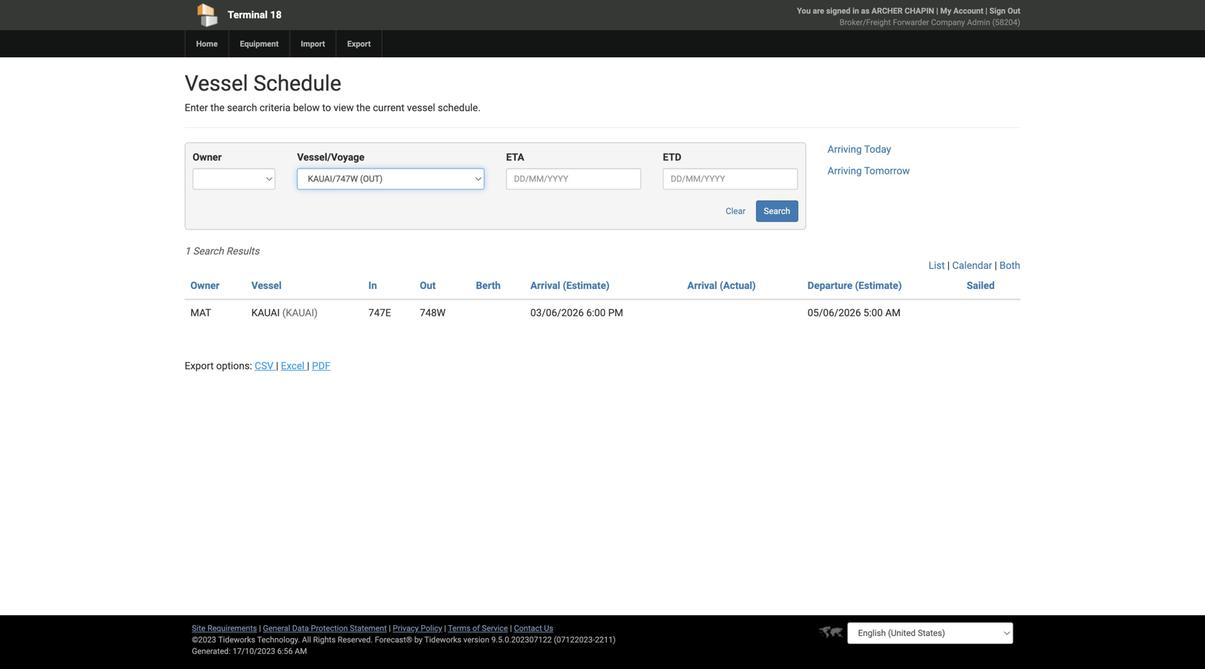 Task type: vqa. For each thing, say whether or not it's contained in the screenshot.
CSV
yes



Task type: locate. For each thing, give the bounding box(es) containing it.
chapin
[[905, 6, 935, 15]]

1 horizontal spatial export
[[347, 39, 371, 48]]

vessel up kauai
[[252, 280, 282, 292]]

vessel for vessel
[[252, 280, 282, 292]]

my account link
[[941, 6, 984, 15]]

the
[[211, 102, 225, 114], [356, 102, 371, 114]]

criteria
[[260, 102, 291, 114]]

1 horizontal spatial (estimate)
[[855, 280, 902, 292]]

list
[[929, 260, 945, 272]]

0 horizontal spatial arrival
[[531, 280, 560, 292]]

my
[[941, 6, 952, 15]]

both
[[1000, 260, 1021, 272]]

0 vertical spatial arriving
[[828, 143, 862, 155]]

sign
[[990, 6, 1006, 15]]

(07122023-
[[554, 635, 595, 645]]

out up the (58204)
[[1008, 6, 1021, 15]]

etd
[[663, 151, 682, 163]]

out up 748w
[[420, 280, 436, 292]]

export
[[347, 39, 371, 48], [185, 360, 214, 372]]

748w
[[420, 307, 446, 319]]

(estimate)
[[563, 280, 610, 292], [855, 280, 902, 292]]

1 horizontal spatial the
[[356, 102, 371, 114]]

owner
[[193, 151, 222, 163], [191, 280, 220, 292]]

03/06/2026 6:00 pm
[[531, 307, 624, 319]]

terminal 18
[[228, 9, 282, 21]]

am inside site requirements | general data protection statement | privacy policy | terms of service | contact us ©2023 tideworks technology. all rights reserved. forecast® by tideworks version 9.5.0.202307122 (07122023-2211) generated: 17/10/2023 6:56 am
[[295, 647, 307, 656]]

(estimate) up 5:00
[[855, 280, 902, 292]]

1 horizontal spatial arrival
[[688, 280, 718, 292]]

am
[[886, 307, 901, 319], [295, 647, 307, 656]]

1 vertical spatial search
[[193, 245, 224, 257]]

am right 5:00
[[886, 307, 901, 319]]

export left the options:
[[185, 360, 214, 372]]

1 horizontal spatial vessel
[[252, 280, 282, 292]]

0 horizontal spatial am
[[295, 647, 307, 656]]

sailed
[[967, 280, 995, 292]]

forecast®
[[375, 635, 412, 645]]

1 vertical spatial am
[[295, 647, 307, 656]]

in
[[853, 6, 859, 15]]

site
[[192, 624, 206, 633]]

| up tideworks
[[444, 624, 446, 633]]

terminal 18 link
[[185, 0, 521, 30]]

you
[[797, 6, 811, 15]]

owner up mat
[[191, 280, 220, 292]]

csv link
[[255, 360, 276, 372]]

1 horizontal spatial am
[[886, 307, 901, 319]]

current
[[373, 102, 405, 114]]

terminal
[[228, 9, 268, 21]]

0 horizontal spatial (estimate)
[[563, 280, 610, 292]]

6:56
[[277, 647, 293, 656]]

vessel link
[[252, 280, 282, 292]]

| left sign
[[986, 6, 988, 15]]

| up 9.5.0.202307122
[[510, 624, 512, 633]]

service
[[482, 624, 508, 633]]

1
[[185, 245, 190, 257]]

departure (estimate)
[[808, 280, 902, 292]]

(estimate) up 03/06/2026 6:00 pm
[[563, 280, 610, 292]]

2 (estimate) from the left
[[855, 280, 902, 292]]

search inside button
[[764, 206, 791, 216]]

0 vertical spatial export
[[347, 39, 371, 48]]

1 vertical spatial export
[[185, 360, 214, 372]]

0 horizontal spatial vessel
[[185, 71, 248, 96]]

search right clear
[[764, 206, 791, 216]]

calendar
[[953, 260, 993, 272]]

0 horizontal spatial search
[[193, 245, 224, 257]]

(estimate) for arrival (estimate)
[[563, 280, 610, 292]]

schedule
[[254, 71, 342, 96]]

1 (estimate) from the left
[[563, 280, 610, 292]]

us
[[544, 624, 554, 633]]

arriving today link
[[828, 143, 892, 155]]

0 vertical spatial out
[[1008, 6, 1021, 15]]

0 vertical spatial vessel
[[185, 71, 248, 96]]

view
[[334, 102, 354, 114]]

below
[[293, 102, 320, 114]]

arriving today
[[828, 143, 892, 155]]

| left both
[[995, 260, 998, 272]]

arrival left (actual)
[[688, 280, 718, 292]]

protection
[[311, 624, 348, 633]]

arriving for arriving today
[[828, 143, 862, 155]]

1 vertical spatial owner
[[191, 280, 220, 292]]

0 horizontal spatial export
[[185, 360, 214, 372]]

1 vertical spatial out
[[420, 280, 436, 292]]

arriving for arriving tomorrow
[[828, 165, 862, 177]]

search
[[227, 102, 257, 114]]

17/10/2023
[[233, 647, 275, 656]]

as
[[861, 6, 870, 15]]

site requirements | general data protection statement | privacy policy | terms of service | contact us ©2023 tideworks technology. all rights reserved. forecast® by tideworks version 9.5.0.202307122 (07122023-2211) generated: 17/10/2023 6:56 am
[[192, 624, 616, 656]]

1 horizontal spatial out
[[1008, 6, 1021, 15]]

export for export
[[347, 39, 371, 48]]

vessel
[[185, 71, 248, 96], [252, 280, 282, 292]]

sign out link
[[990, 6, 1021, 15]]

arriving
[[828, 143, 862, 155], [828, 165, 862, 177]]

are
[[813, 6, 825, 15]]

arrival up 03/06/2026
[[531, 280, 560, 292]]

enter
[[185, 102, 208, 114]]

of
[[473, 624, 480, 633]]

out inside you are signed in as archer chapin | my account | sign out broker/freight forwarder company admin (58204)
[[1008, 6, 1021, 15]]

eta
[[506, 151, 524, 163]]

contact
[[514, 624, 542, 633]]

| up forecast®
[[389, 624, 391, 633]]

0 horizontal spatial the
[[211, 102, 225, 114]]

archer
[[872, 6, 903, 15]]

you are signed in as archer chapin | my account | sign out broker/freight forwarder company admin (58204)
[[797, 6, 1021, 27]]

home
[[196, 39, 218, 48]]

1 horizontal spatial search
[[764, 206, 791, 216]]

options:
[[216, 360, 252, 372]]

arriving down arriving today link at the right top of the page
[[828, 165, 862, 177]]

arrival
[[531, 280, 560, 292], [688, 280, 718, 292]]

search right "1"
[[193, 245, 224, 257]]

vessel up enter
[[185, 71, 248, 96]]

the right enter
[[211, 102, 225, 114]]

2 arriving from the top
[[828, 165, 862, 177]]

arriving up "arriving tomorrow" link
[[828, 143, 862, 155]]

owner down enter
[[193, 151, 222, 163]]

technology.
[[257, 635, 300, 645]]

0 vertical spatial am
[[886, 307, 901, 319]]

vessel inside the vessel schedule enter the search criteria below to view the current vessel schedule.
[[185, 71, 248, 96]]

export down terminal 18 link
[[347, 39, 371, 48]]

(actual)
[[720, 280, 756, 292]]

site requirements link
[[192, 624, 257, 633]]

all
[[302, 635, 311, 645]]

1 arrival from the left
[[531, 280, 560, 292]]

| right the list link
[[948, 260, 950, 272]]

0 vertical spatial search
[[764, 206, 791, 216]]

csv
[[255, 360, 274, 372]]

©2023 tideworks
[[192, 635, 255, 645]]

1 vertical spatial arriving
[[828, 165, 862, 177]]

1 arriving from the top
[[828, 143, 862, 155]]

arrival (estimate) link
[[531, 280, 610, 292]]

2 arrival from the left
[[688, 280, 718, 292]]

am down all
[[295, 647, 307, 656]]

1 vertical spatial vessel
[[252, 280, 282, 292]]

the right view
[[356, 102, 371, 114]]

kauai
[[252, 307, 280, 319]]

9.5.0.202307122
[[492, 635, 552, 645]]

departure (estimate) link
[[808, 280, 902, 292]]



Task type: describe. For each thing, give the bounding box(es) containing it.
contact us link
[[514, 624, 554, 633]]

import
[[301, 39, 325, 48]]

05/06/2026 5:00 am
[[808, 307, 901, 319]]

pm
[[608, 307, 624, 319]]

pdf link
[[312, 360, 331, 372]]

owner link
[[191, 280, 220, 292]]

vessel
[[407, 102, 435, 114]]

results
[[226, 245, 259, 257]]

out link
[[420, 280, 436, 292]]

berth link
[[476, 280, 501, 292]]

home link
[[185, 30, 229, 57]]

vessel schedule enter the search criteria below to view the current vessel schedule.
[[185, 71, 481, 114]]

(estimate) for departure (estimate)
[[855, 280, 902, 292]]

(58204)
[[993, 18, 1021, 27]]

requirements
[[208, 624, 257, 633]]

departure
[[808, 280, 853, 292]]

tideworks
[[425, 635, 462, 645]]

equipment link
[[229, 30, 289, 57]]

0 horizontal spatial out
[[420, 280, 436, 292]]

arrival for arrival (actual)
[[688, 280, 718, 292]]

general
[[263, 624, 290, 633]]

to
[[322, 102, 331, 114]]

ETA text field
[[506, 168, 642, 190]]

2211)
[[595, 635, 616, 645]]

sailed link
[[967, 280, 995, 292]]

general data protection statement link
[[263, 624, 387, 633]]

policy
[[421, 624, 442, 633]]

import link
[[289, 30, 336, 57]]

privacy
[[393, 624, 419, 633]]

berth
[[476, 280, 501, 292]]

arrival (actual)
[[688, 280, 756, 292]]

1 search results list | calendar | both
[[185, 245, 1021, 272]]

privacy policy link
[[393, 624, 442, 633]]

arrival (estimate)
[[531, 280, 610, 292]]

calendar link
[[953, 260, 993, 272]]

statement
[[350, 624, 387, 633]]

vessel for vessel schedule enter the search criteria below to view the current vessel schedule.
[[185, 71, 248, 96]]

ETD text field
[[663, 168, 799, 190]]

tomorrow
[[865, 165, 910, 177]]

rights
[[313, 635, 336, 645]]

18
[[270, 9, 282, 21]]

data
[[292, 624, 309, 633]]

export link
[[336, 30, 382, 57]]

version
[[464, 635, 490, 645]]

account
[[954, 6, 984, 15]]

excel
[[281, 360, 305, 372]]

vessel/voyage
[[297, 151, 365, 163]]

| left my
[[937, 6, 939, 15]]

| right csv
[[276, 360, 279, 372]]

broker/freight
[[840, 18, 891, 27]]

pdf
[[312, 360, 331, 372]]

search inside 1 search results list | calendar | both
[[193, 245, 224, 257]]

terms of service link
[[448, 624, 508, 633]]

2 the from the left
[[356, 102, 371, 114]]

generated:
[[192, 647, 231, 656]]

excel link
[[281, 360, 307, 372]]

terms
[[448, 624, 471, 633]]

clear
[[726, 206, 746, 216]]

arriving tomorrow link
[[828, 165, 910, 177]]

6:00
[[587, 307, 606, 319]]

03/06/2026
[[531, 307, 584, 319]]

in link
[[369, 280, 377, 292]]

forwarder
[[893, 18, 930, 27]]

in
[[369, 280, 377, 292]]

kauai (kauai)
[[252, 307, 318, 319]]

schedule.
[[438, 102, 481, 114]]

export for export options: csv | excel | pdf
[[185, 360, 214, 372]]

arrival for arrival (estimate)
[[531, 280, 560, 292]]

| left general
[[259, 624, 261, 633]]

signed
[[827, 6, 851, 15]]

both link
[[1000, 260, 1021, 272]]

1 the from the left
[[211, 102, 225, 114]]

reserved.
[[338, 635, 373, 645]]

list link
[[929, 260, 945, 272]]

5:00
[[864, 307, 883, 319]]

arrival (actual) link
[[688, 280, 756, 292]]

(kauai)
[[282, 307, 318, 319]]

| left pdf link
[[307, 360, 310, 372]]

0 vertical spatial owner
[[193, 151, 222, 163]]

equipment
[[240, 39, 279, 48]]



